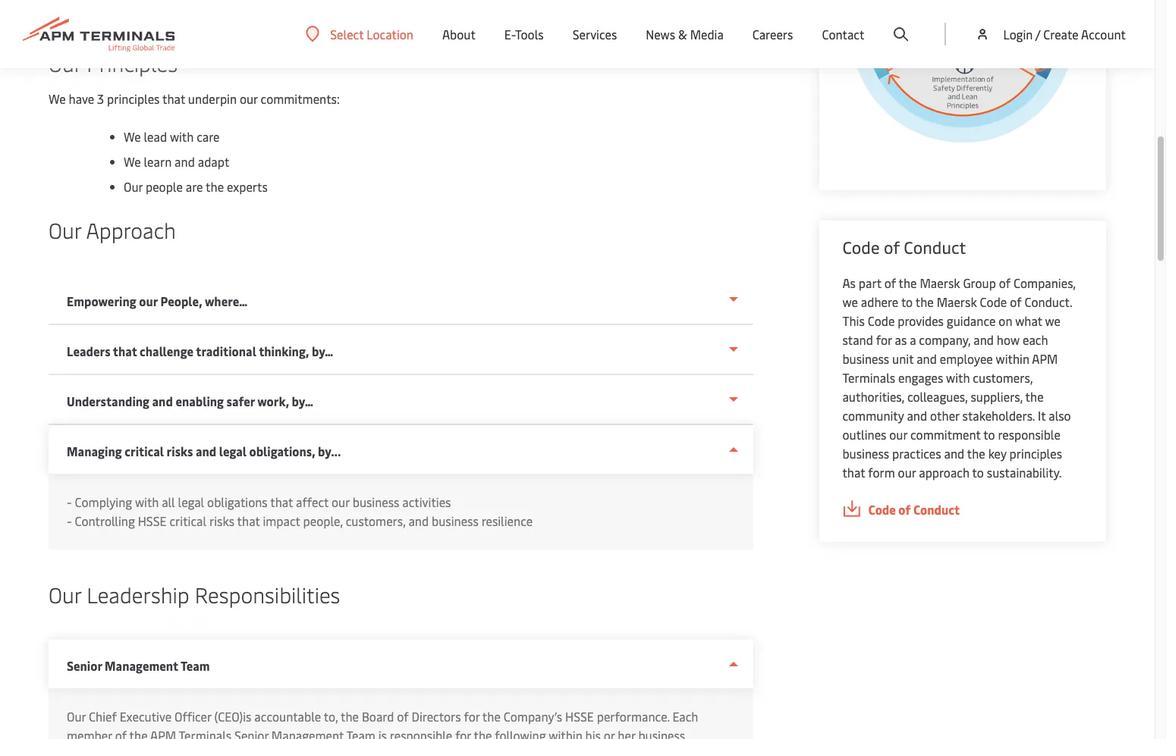 Task type: locate. For each thing, give the bounding box(es) containing it.
1 horizontal spatial risks
[[209, 513, 235, 530]]

contact button
[[822, 0, 865, 68]]

1 vertical spatial with
[[946, 369, 970, 386]]

we down the conduct.
[[1045, 312, 1061, 329]]

our up member
[[67, 709, 86, 725]]

login / create account
[[1003, 26, 1126, 42]]

our inside dropdown button
[[139, 293, 158, 310]]

to right making at right top
[[634, 0, 645, 9]]

our for our approach
[[49, 216, 81, 244]]

0 vertical spatial code of conduct
[[843, 236, 966, 258]]

to,
[[324, 709, 338, 725]]

apm down 'each' in the right of the page
[[1032, 350, 1058, 367]]

our up people,
[[332, 494, 350, 511]]

we
[[843, 293, 858, 310], [1045, 312, 1061, 329]]

1 - from the top
[[67, 494, 72, 511]]

0 horizontal spatial critical
[[125, 443, 164, 460]]

and up are on the top left
[[175, 153, 195, 170]]

principles up sustainability.
[[1010, 445, 1062, 462]]

login
[[1003, 26, 1033, 42]]

to inside ensuring that hsse risk management is embedded across our operations and decision making to secure our sustainable growth and earnings
[[634, 0, 645, 9]]

1 vertical spatial apm
[[150, 728, 176, 740]]

of down practices
[[899, 501, 911, 518]]

earnings
[[314, 11, 360, 28]]

on
[[999, 312, 1013, 329]]

critical inside 'element'
[[170, 513, 206, 530]]

2 horizontal spatial hsse
[[565, 709, 594, 725]]

1 vertical spatial team
[[346, 728, 376, 740]]

responsible inside as part of the maersk group of companies, we adhere to the maersk code of conduct. this code provides guidance on what we stand for as a company, and how each business unit and employee within apm terminals engages with customers, authorities, colleagues, suppliers, the community and other stakeholders.  it also outlines our commitment to responsible business practices and the key principles that form our approach to sustainability.
[[998, 426, 1061, 443]]

our inside complying with all legal obligations that affect our business activities -
[[332, 494, 350, 511]]

is
[[329, 0, 337, 9], [378, 728, 387, 740]]

conduct up group
[[904, 236, 966, 258]]

hsse inside ensuring that hsse risk management is embedded across our operations and decision making to secure our sustainable growth and earnings
[[200, 0, 228, 9]]

for right directors
[[464, 709, 480, 725]]

and down commitment
[[944, 445, 965, 462]]

maersk
[[920, 274, 960, 291], [937, 293, 977, 310]]

1 vertical spatial we
[[124, 128, 141, 145]]

for down directors
[[455, 728, 471, 740]]

we down the as
[[843, 293, 858, 310]]

1 vertical spatial responsible
[[390, 728, 452, 740]]

1 horizontal spatial terminals
[[843, 369, 895, 386]]

2 vertical spatial for
[[455, 728, 471, 740]]

his
[[585, 728, 601, 740]]

1 horizontal spatial we
[[1045, 312, 1061, 329]]

key
[[989, 445, 1007, 462]]

conduct
[[904, 236, 966, 258], [914, 501, 960, 518]]

1 horizontal spatial customers,
[[973, 369, 1033, 386]]

our inside our chief executive officer (ceo)is accountable to, the board of directors for the company's hsse performance. each member of the apm terminals senior management team is responsible for the following within his or her busines
[[67, 709, 86, 725]]

company,
[[919, 331, 971, 348]]

controlling
[[75, 513, 135, 530]]

responsible down it
[[998, 426, 1061, 443]]

the right to,
[[341, 709, 359, 725]]

we left "have"
[[49, 90, 66, 107]]

1 horizontal spatial apm
[[1032, 350, 1058, 367]]

that inside complying with all legal obligations that affect our business activities -
[[270, 494, 293, 511]]

terminals up authorities,
[[843, 369, 895, 386]]

hsse inside our chief executive officer (ceo)is accountable to, the board of directors for the company's hsse performance. each member of the apm terminals senior management team is responsible for the following within his or her busines
[[565, 709, 594, 725]]

customers, up suppliers,
[[973, 369, 1033, 386]]

tools
[[515, 26, 544, 42]]

by… for understanding and enabling safer work, by…
[[292, 393, 313, 410]]

0 horizontal spatial apm
[[150, 728, 176, 740]]

that right ensuring
[[174, 0, 197, 9]]

careers
[[753, 26, 793, 42]]

hsse up sustainable growth
[[200, 0, 228, 9]]

for inside as part of the maersk group of companies, we adhere to the maersk code of conduct. this code provides guidance on what we stand for as a company, and how each business unit and employee within apm terminals engages with customers, authorities, colleagues, suppliers, the community and other stakeholders.  it also outlines our commitment to responsible business practices and the key principles that form our approach to sustainability.
[[876, 331, 892, 348]]

leaders that challenge traditional thinking, by… button
[[49, 326, 754, 376]]

terminals inside as part of the maersk group of companies, we adhere to the maersk code of conduct. this code provides guidance on what we stand for as a company, and how each business unit and employee within apm terminals engages with customers, authorities, colleagues, suppliers, the community and other stakeholders.  it also outlines our commitment to responsible business practices and the key principles that form our approach to sustainability.
[[843, 369, 895, 386]]

code down adhere
[[868, 312, 895, 329]]

business down 'stand'
[[843, 350, 889, 367]]

1 horizontal spatial management
[[272, 728, 344, 740]]

we have 3 principles that underpin our commitments:
[[49, 90, 343, 107]]

0 vertical spatial management
[[105, 658, 178, 675]]

our
[[438, 0, 456, 9], [162, 11, 180, 28], [240, 90, 258, 107], [139, 293, 158, 310], [890, 426, 908, 443], [898, 464, 916, 481], [332, 494, 350, 511]]

sustainable growth
[[183, 11, 287, 28]]

conduct down approach
[[914, 501, 960, 518]]

login / create account link
[[975, 0, 1126, 68]]

0 vertical spatial apm
[[1032, 350, 1058, 367]]

0 vertical spatial hsse
[[200, 0, 228, 9]]

1 horizontal spatial within
[[996, 350, 1030, 367]]

business left the activities
[[353, 494, 399, 511]]

where…
[[205, 293, 248, 310]]

- left complying
[[67, 494, 72, 511]]

create
[[1044, 26, 1079, 42]]

by…
[[312, 343, 333, 360], [292, 393, 313, 410]]

1 horizontal spatial principles
[[1010, 445, 1062, 462]]

1 vertical spatial conduct
[[914, 501, 960, 518]]

is down board
[[378, 728, 387, 740]]

team inside our chief executive officer (ceo)is accountable to, the board of directors for the company's hsse performance. each member of the apm terminals senior management team is responsible for the following within his or her busines
[[346, 728, 376, 740]]

customers, inside managing critical risks and legal obligations, by... 'element'
[[346, 513, 406, 530]]

code down form
[[868, 501, 896, 518]]

and down management
[[290, 11, 311, 28]]

chief
[[89, 709, 117, 725]]

management
[[254, 0, 326, 9]]

part
[[859, 274, 882, 291]]

1 vertical spatial -
[[67, 513, 72, 530]]

that right 'leaders'
[[113, 343, 137, 360]]

1 horizontal spatial team
[[346, 728, 376, 740]]

0 horizontal spatial hsse
[[138, 513, 167, 530]]

0 vertical spatial by…
[[312, 343, 333, 360]]

code up part
[[843, 236, 880, 258]]

with up we learn and adapt
[[170, 128, 194, 145]]

is up "earnings"
[[329, 0, 337, 9]]

2 horizontal spatial with
[[946, 369, 970, 386]]

about button
[[442, 0, 476, 68]]

1 vertical spatial legal
[[178, 494, 204, 511]]

e-
[[505, 26, 515, 42]]

of right part
[[885, 274, 896, 291]]

with
[[170, 128, 194, 145], [946, 369, 970, 386], [135, 494, 159, 511]]

1 vertical spatial is
[[378, 728, 387, 740]]

news & media button
[[646, 0, 724, 68]]

customers, right people,
[[346, 513, 406, 530]]

0 vertical spatial we
[[843, 293, 858, 310]]

accountable
[[254, 709, 321, 725]]

3
[[97, 90, 104, 107]]

0 vertical spatial critical
[[125, 443, 164, 460]]

1 horizontal spatial critical
[[170, 513, 206, 530]]

critical
[[125, 443, 164, 460], [170, 513, 206, 530]]

critical inside dropdown button
[[125, 443, 164, 460]]

2 vertical spatial hsse
[[565, 709, 594, 725]]

with left all
[[135, 494, 159, 511]]

1 vertical spatial hsse
[[138, 513, 167, 530]]

select location
[[330, 25, 414, 42]]

1 vertical spatial within
[[549, 728, 583, 740]]

management up executive
[[105, 658, 178, 675]]

1 horizontal spatial responsible
[[998, 426, 1061, 443]]

as part of the maersk group of companies, we adhere to the maersk code of conduct. this code provides guidance on what we stand for as a company, and how each business unit and employee within apm terminals engages with customers, authorities, colleagues, suppliers, the community and other stakeholders.  it also outlines our commitment to responsible business practices and the key principles that form our approach to sustainability.
[[843, 274, 1076, 481]]

complying
[[75, 494, 132, 511]]

1 vertical spatial critical
[[170, 513, 206, 530]]

business down the activities
[[432, 513, 479, 530]]

by… right the work,
[[292, 393, 313, 410]]

commitment
[[911, 426, 981, 443]]

apm
[[1032, 350, 1058, 367], [150, 728, 176, 740]]

0 vertical spatial legal
[[219, 443, 247, 460]]

critical right managing
[[125, 443, 164, 460]]

0 vertical spatial senior
[[67, 658, 102, 675]]

code up on
[[980, 293, 1007, 310]]

0 horizontal spatial customers,
[[346, 513, 406, 530]]

0 horizontal spatial principles
[[107, 90, 160, 107]]

safer
[[227, 393, 255, 410]]

we lead with care
[[124, 128, 223, 145]]

affect
[[296, 494, 329, 511]]

managing critical risks and legal obligations, by...
[[67, 443, 341, 460]]

our up "have"
[[49, 49, 81, 77]]

legal right all
[[178, 494, 204, 511]]

managing critical risks and legal obligations, by... button
[[49, 426, 754, 474]]

principles
[[107, 90, 160, 107], [1010, 445, 1062, 462]]

0 horizontal spatial team
[[181, 658, 210, 675]]

0 horizontal spatial risks
[[167, 443, 193, 460]]

our left approach
[[49, 216, 81, 244]]

and left other
[[907, 407, 927, 424]]

1 vertical spatial customers,
[[346, 513, 406, 530]]

critical down all
[[170, 513, 206, 530]]

0 vertical spatial with
[[170, 128, 194, 145]]

2 vertical spatial we
[[124, 153, 141, 170]]

0 horizontal spatial legal
[[178, 494, 204, 511]]

- left controlling
[[67, 513, 72, 530]]

that left form
[[843, 464, 865, 481]]

what
[[1015, 312, 1043, 329]]

team down board
[[346, 728, 376, 740]]

the up provides
[[916, 293, 934, 310]]

across
[[401, 0, 435, 9]]

&
[[678, 26, 687, 42]]

apm down executive
[[150, 728, 176, 740]]

our right underpin
[[240, 90, 258, 107]]

responsible
[[998, 426, 1061, 443], [390, 728, 452, 740]]

0 vertical spatial within
[[996, 350, 1030, 367]]

that inside as part of the maersk group of companies, we adhere to the maersk code of conduct. this code provides guidance on what we stand for as a company, and how each business unit and employee within apm terminals engages with customers, authorities, colleagues, suppliers, the community and other stakeholders.  it also outlines our commitment to responsible business practices and the key principles that form our approach to sustainability.
[[843, 464, 865, 481]]

0 vertical spatial is
[[329, 0, 337, 9]]

and down guidance
[[974, 331, 994, 348]]

people,
[[160, 293, 202, 310]]

within left his
[[549, 728, 583, 740]]

that inside dropdown button
[[113, 343, 137, 360]]

management
[[105, 658, 178, 675], [272, 728, 344, 740]]

0 vertical spatial principles
[[107, 90, 160, 107]]

approach
[[919, 464, 970, 481]]

0 horizontal spatial with
[[135, 494, 159, 511]]

our left people
[[124, 178, 143, 195]]

0 vertical spatial risks
[[167, 443, 193, 460]]

2 - from the top
[[67, 513, 72, 530]]

making
[[591, 0, 631, 9]]

0 vertical spatial team
[[181, 658, 210, 675]]

business
[[843, 350, 889, 367], [843, 445, 889, 462], [353, 494, 399, 511], [432, 513, 479, 530]]

senior up chief
[[67, 658, 102, 675]]

challenge
[[140, 343, 194, 360]]

within
[[996, 350, 1030, 367], [549, 728, 583, 740]]

0 horizontal spatial responsible
[[390, 728, 452, 740]]

terminals inside our chief executive officer (ceo)is accountable to, the board of directors for the company's hsse performance. each member of the apm terminals senior management team is responsible for the following within his or her busines
[[179, 728, 232, 740]]

our for our people are the experts
[[124, 178, 143, 195]]

form
[[868, 464, 895, 481]]

1 vertical spatial senior
[[235, 728, 269, 740]]

our left 'leadership'
[[49, 581, 81, 609]]

practices
[[892, 445, 941, 462]]

risks inside 'element'
[[209, 513, 235, 530]]

responsible down directors
[[390, 728, 452, 740]]

0 vertical spatial we
[[49, 90, 66, 107]]

and down 'enabling'
[[196, 443, 216, 460]]

0 vertical spatial customers,
[[973, 369, 1033, 386]]

0 vertical spatial for
[[876, 331, 892, 348]]

(ceo)is
[[214, 709, 252, 725]]

and down the activities
[[409, 513, 429, 530]]

maersk left group
[[920, 274, 960, 291]]

our
[[49, 49, 81, 77], [124, 178, 143, 195], [49, 216, 81, 244], [49, 581, 81, 609], [67, 709, 86, 725]]

0 horizontal spatial is
[[329, 0, 337, 9]]

for left as on the right top
[[876, 331, 892, 348]]

her
[[618, 728, 636, 740]]

executive
[[120, 709, 172, 725]]

customers,
[[973, 369, 1033, 386], [346, 513, 406, 530]]

engages
[[898, 369, 943, 386]]

legal
[[219, 443, 247, 460], [178, 494, 204, 511]]

understanding
[[67, 393, 149, 410]]

with inside as part of the maersk group of companies, we adhere to the maersk code of conduct. this code provides guidance on what we stand for as a company, and how each business unit and employee within apm terminals engages with customers, authorities, colleagues, suppliers, the community and other stakeholders.  it also outlines our commitment to responsible business practices and the key principles that form our approach to sustainability.
[[946, 369, 970, 386]]

0 horizontal spatial terminals
[[179, 728, 232, 740]]

code of conduct down approach
[[868, 501, 960, 518]]

unit
[[892, 350, 914, 367]]

our for our leadership responsibilities
[[49, 581, 81, 609]]

e-tools
[[505, 26, 544, 42]]

hsse up his
[[565, 709, 594, 725]]

hsse image
[[843, 0, 1084, 151]]

the left key on the right of the page
[[967, 445, 986, 462]]

also
[[1049, 407, 1071, 424]]

1 vertical spatial risks
[[209, 513, 235, 530]]

2 vertical spatial with
[[135, 494, 159, 511]]

0 vertical spatial maersk
[[920, 274, 960, 291]]

managing
[[67, 443, 122, 460]]

we left learn
[[124, 153, 141, 170]]

0 horizontal spatial within
[[549, 728, 583, 740]]

that up impact
[[270, 494, 293, 511]]

1 vertical spatial terminals
[[179, 728, 232, 740]]

1 vertical spatial management
[[272, 728, 344, 740]]

as
[[895, 331, 907, 348]]

0 vertical spatial terminals
[[843, 369, 895, 386]]

terminals down officer
[[179, 728, 232, 740]]

1 horizontal spatial senior
[[235, 728, 269, 740]]

maersk up guidance
[[937, 293, 977, 310]]

account
[[1081, 26, 1126, 42]]

obligations,
[[249, 443, 315, 460]]

0 vertical spatial responsible
[[998, 426, 1061, 443]]

0 horizontal spatial senior
[[67, 658, 102, 675]]

0 horizontal spatial management
[[105, 658, 178, 675]]

0 vertical spatial -
[[67, 494, 72, 511]]

risk
[[231, 0, 251, 9]]

hsse inside managing critical risks and legal obligations, by... 'element'
[[138, 513, 167, 530]]

legal left obligations,
[[219, 443, 247, 460]]

within down the how
[[996, 350, 1030, 367]]

management down accountable
[[272, 728, 344, 740]]

the up following
[[482, 709, 501, 725]]

are
[[186, 178, 203, 195]]

1 horizontal spatial is
[[378, 728, 387, 740]]

senior inside dropdown button
[[67, 658, 102, 675]]

1 vertical spatial by…
[[292, 393, 313, 410]]

1 horizontal spatial legal
[[219, 443, 247, 460]]

code of conduct up part
[[843, 236, 966, 258]]

team up officer
[[181, 658, 210, 675]]

our left people,
[[139, 293, 158, 310]]

1 vertical spatial principles
[[1010, 445, 1062, 462]]

terminals
[[843, 369, 895, 386], [179, 728, 232, 740]]

and up engages
[[917, 350, 937, 367]]

1 horizontal spatial hsse
[[200, 0, 228, 9]]

with down the employee
[[946, 369, 970, 386]]

principles right 3
[[107, 90, 160, 107]]

senior down '(ceo)is'
[[235, 728, 269, 740]]

leaders that challenge traditional thinking, by…
[[67, 343, 333, 360]]

senior
[[67, 658, 102, 675], [235, 728, 269, 740]]

1 vertical spatial maersk
[[937, 293, 977, 310]]



Task type: describe. For each thing, give the bounding box(es) containing it.
work,
[[257, 393, 289, 410]]

about
[[442, 26, 476, 42]]

embedded
[[340, 0, 398, 9]]

learn
[[144, 153, 172, 170]]

and inside 'element'
[[409, 513, 429, 530]]

1 vertical spatial for
[[464, 709, 480, 725]]

responsibilities
[[195, 581, 340, 609]]

lead
[[144, 128, 167, 145]]

our down practices
[[898, 464, 916, 481]]

to up provides
[[901, 293, 913, 310]]

performance. each
[[597, 709, 698, 725]]

as
[[843, 274, 856, 291]]

resilience
[[482, 513, 533, 530]]

directors
[[412, 709, 461, 725]]

- inside complying with all legal obligations that affect our business activities -
[[67, 513, 72, 530]]

is inside ensuring that hsse risk management is embedded across our operations and decision making to secure our sustainable growth and earnings
[[329, 0, 337, 9]]

the left following
[[474, 728, 492, 740]]

decision
[[544, 0, 588, 9]]

media
[[690, 26, 724, 42]]

our down ensuring
[[162, 11, 180, 28]]

within inside as part of the maersk group of companies, we adhere to the maersk code of conduct. this code provides guidance on what we stand for as a company, and how each business unit and employee within apm terminals engages with customers, authorities, colleagues, suppliers, the community and other stakeholders.  it also outlines our commitment to responsible business practices and the key principles that form our approach to sustainability.
[[996, 350, 1030, 367]]

enabling
[[176, 393, 224, 410]]

stakeholders.
[[963, 407, 1035, 424]]

team inside dropdown button
[[181, 658, 210, 675]]

understanding and enabling safer work, by…
[[67, 393, 313, 410]]

with inside complying with all legal obligations that affect our business activities -
[[135, 494, 159, 511]]

provides
[[898, 312, 944, 329]]

our people are the experts
[[124, 178, 271, 195]]

adapt
[[198, 153, 229, 170]]

the up it
[[1026, 388, 1044, 405]]

a
[[910, 331, 916, 348]]

complying with all legal obligations that affect our business activities -
[[67, 494, 451, 530]]

following
[[495, 728, 546, 740]]

that down "obligations"
[[237, 513, 260, 530]]

our right across
[[438, 0, 456, 9]]

we for we have 3 principles that underpin our commitments:
[[49, 90, 66, 107]]

colleagues,
[[907, 388, 968, 405]]

company's
[[504, 709, 562, 725]]

legal inside complying with all legal obligations that affect our business activities -
[[178, 494, 204, 511]]

it
[[1038, 407, 1046, 424]]

senior management team
[[67, 658, 210, 675]]

we for we lead with care
[[124, 128, 141, 145]]

that up we lead with care at left
[[162, 90, 185, 107]]

secure
[[124, 11, 159, 28]]

risks inside dropdown button
[[167, 443, 193, 460]]

the right part
[[899, 274, 917, 291]]

empowering
[[67, 293, 136, 310]]

empowering our people, where… button
[[49, 275, 754, 326]]

we learn and adapt
[[124, 153, 229, 170]]

our approach
[[49, 216, 176, 244]]

and left 'enabling'
[[152, 393, 173, 410]]

have
[[69, 90, 94, 107]]

member
[[67, 728, 112, 740]]

activities
[[402, 494, 451, 511]]

commitments:
[[261, 90, 340, 107]]

and up tools
[[520, 0, 541, 9]]

management inside our chief executive officer (ceo)is accountable to, the board of directors for the company's hsse performance. each member of the apm terminals senior management team is responsible for the following within his or her busines
[[272, 728, 344, 740]]

obligations
[[207, 494, 268, 511]]

our for our chief executive officer (ceo)is accountable to, the board of directors for the company's hsse performance. each member of the apm terminals senior management team is responsible for the following within his or her busines
[[67, 709, 86, 725]]

1 vertical spatial we
[[1045, 312, 1061, 329]]

of right board
[[397, 709, 409, 725]]

outlines
[[843, 426, 887, 443]]

by… for leaders that challenge traditional thinking, by…
[[312, 343, 333, 360]]

how
[[997, 331, 1020, 348]]

our for our principles
[[49, 49, 81, 77]]

news & media
[[646, 26, 724, 42]]

is inside our chief executive officer (ceo)is accountable to, the board of directors for the company's hsse performance. each member of the apm terminals senior management team is responsible for the following within his or her busines
[[378, 728, 387, 740]]

impact
[[263, 513, 300, 530]]

news
[[646, 26, 675, 42]]

to right approach
[[972, 464, 984, 481]]

principles inside as part of the maersk group of companies, we adhere to the maersk code of conduct. this code provides guidance on what we stand for as a company, and how each business unit and employee within apm terminals engages with customers, authorities, colleagues, suppliers, the community and other stakeholders.  it also outlines our commitment to responsible business practices and the key principles that form our approach to sustainability.
[[1010, 445, 1062, 462]]

underpin
[[188, 90, 237, 107]]

responsible inside our chief executive officer (ceo)is accountable to, the board of directors for the company's hsse performance. each member of the apm terminals senior management team is responsible for the following within his or her busines
[[390, 728, 452, 740]]

this
[[843, 312, 865, 329]]

employee
[[940, 350, 993, 367]]

the right are on the top left
[[206, 178, 224, 195]]

our up practices
[[890, 426, 908, 443]]

code of conduct link
[[843, 500, 1084, 519]]

apm inside our chief executive officer (ceo)is accountable to, the board of directors for the company's hsse performance. each member of the apm terminals senior management team is responsible for the following within his or her busines
[[150, 728, 176, 740]]

legal inside dropdown button
[[219, 443, 247, 460]]

stand
[[843, 331, 873, 348]]

our chief executive officer (ceo)is accountable to, the board of directors for the company's hsse performance. each member of the apm terminals senior management team is responsible for the following within his or her busines
[[67, 709, 698, 740]]

services button
[[573, 0, 617, 68]]

operations
[[459, 0, 517, 9]]

sustainability.
[[987, 464, 1062, 481]]

select
[[330, 25, 364, 42]]

we for we learn and adapt
[[124, 153, 141, 170]]

managing critical risks and legal obligations, by... element
[[49, 474, 754, 550]]

management inside dropdown button
[[105, 658, 178, 675]]

of up adhere
[[884, 236, 900, 258]]

0 horizontal spatial we
[[843, 293, 858, 310]]

ensuring that hsse risk management is embedded across our operations and decision making to secure our sustainable growth and earnings
[[124, 0, 645, 28]]

of down chief
[[115, 728, 127, 740]]

leaders
[[67, 343, 110, 360]]

our leadership responsibilities
[[49, 581, 340, 609]]

business inside complying with all legal obligations that affect our business activities -
[[353, 494, 399, 511]]

conduct.
[[1025, 293, 1072, 310]]

to up key on the right of the page
[[984, 426, 995, 443]]

customers, inside as part of the maersk group of companies, we adhere to the maersk code of conduct. this code provides guidance on what we stand for as a company, and how each business unit and employee within apm terminals engages with customers, authorities, colleagues, suppliers, the community and other stakeholders.  it also outlines our commitment to responsible business practices and the key principles that form our approach to sustainability.
[[973, 369, 1033, 386]]

of up on
[[1010, 293, 1022, 310]]

leadership
[[87, 581, 189, 609]]

1 horizontal spatial with
[[170, 128, 194, 145]]

that inside ensuring that hsse risk management is embedded across our operations and decision making to secure our sustainable growth and earnings
[[174, 0, 197, 9]]

the down executive
[[129, 728, 148, 740]]

understanding and enabling safer work, by… button
[[49, 376, 754, 426]]

business down outlines
[[843, 445, 889, 462]]

principles
[[87, 49, 178, 77]]

of right group
[[999, 274, 1011, 291]]

traditional
[[196, 343, 256, 360]]

apm inside as part of the maersk group of companies, we adhere to the maersk code of conduct. this code provides guidance on what we stand for as a company, and how each business unit and employee within apm terminals engages with customers, authorities, colleagues, suppliers, the community and other stakeholders.  it also outlines our commitment to responsible business practices and the key principles that form our approach to sustainability.
[[1032, 350, 1058, 367]]

ensuring
[[124, 0, 171, 9]]

group
[[963, 274, 996, 291]]

senior management team button
[[49, 640, 754, 689]]

0 vertical spatial conduct
[[904, 236, 966, 258]]

people
[[146, 178, 183, 195]]

e-tools button
[[505, 0, 544, 68]]

within inside our chief executive officer (ceo)is accountable to, the board of directors for the company's hsse performance. each member of the apm terminals senior management team is responsible for the following within his or her busines
[[549, 728, 583, 740]]

board
[[362, 709, 394, 725]]

1 vertical spatial code of conduct
[[868, 501, 960, 518]]

authorities,
[[843, 388, 905, 405]]

services
[[573, 26, 617, 42]]

senior inside our chief executive officer (ceo)is accountable to, the board of directors for the company's hsse performance. each member of the apm terminals senior management team is responsible for the following within his or her busines
[[235, 728, 269, 740]]

controlling hsse critical risks that impact people, customers, and business resilience
[[75, 513, 533, 530]]



Task type: vqa. For each thing, say whether or not it's contained in the screenshot.
CODE
yes



